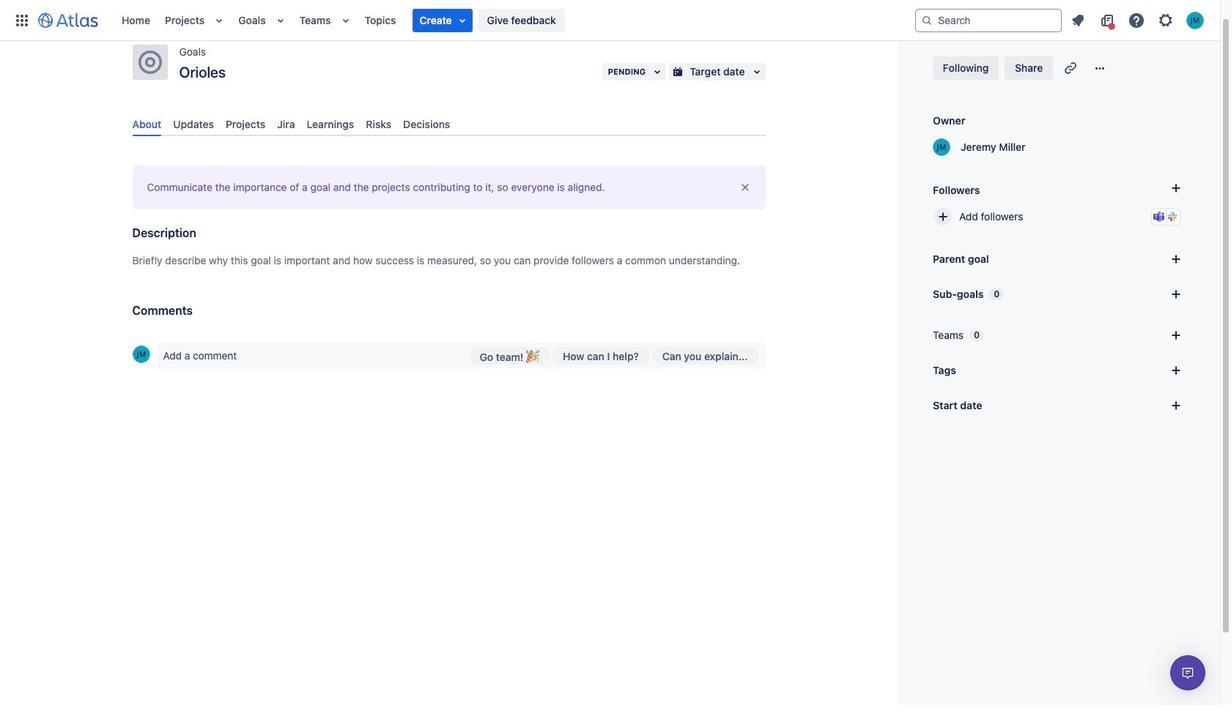 Task type: vqa. For each thing, say whether or not it's contained in the screenshot.
:pilot: image
no



Task type: describe. For each thing, give the bounding box(es) containing it.
more icon image
[[1091, 59, 1109, 77]]

top element
[[9, 0, 915, 41]]

list item inside top element
[[412, 8, 472, 32]]

goal icon image
[[138, 51, 162, 74]]

notifications image
[[1069, 11, 1087, 29]]

help image
[[1128, 11, 1145, 29]]

0 horizontal spatial list
[[114, 0, 915, 41]]

add follower image
[[934, 208, 952, 226]]



Task type: locate. For each thing, give the bounding box(es) containing it.
add a follower image
[[1167, 180, 1185, 197]]

None search field
[[915, 8, 1062, 32]]

list
[[114, 0, 915, 41], [1065, 8, 1211, 32]]

settings image
[[1157, 11, 1175, 29]]

open intercom messenger image
[[1179, 665, 1197, 682]]

tab list
[[126, 112, 771, 136]]

msteams logo showing  channels are connected to this goal image
[[1153, 211, 1165, 223]]

switch to... image
[[13, 11, 31, 29]]

search image
[[921, 14, 933, 26]]

slack logo showing nan channels are connected to this goal image
[[1167, 211, 1178, 223]]

close banner image
[[739, 182, 751, 194]]

account image
[[1186, 11, 1204, 29]]

banner
[[0, 0, 1220, 41]]

1 horizontal spatial list
[[1065, 8, 1211, 32]]

list item
[[412, 8, 472, 32]]

Search field
[[915, 8, 1062, 32]]



